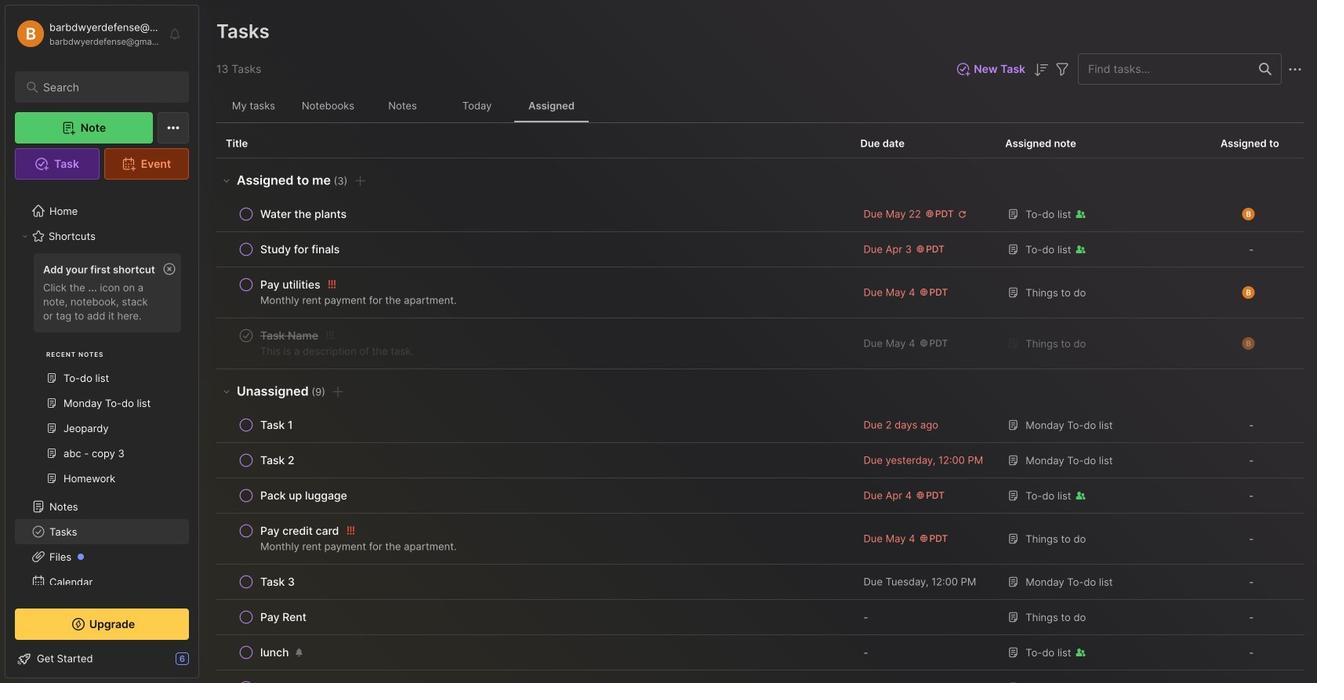 Task type: vqa. For each thing, say whether or not it's contained in the screenshot.
lunch 12 cell
yes



Task type: locate. For each thing, give the bounding box(es) containing it.
Account field
[[15, 18, 160, 49]]

1 horizontal spatial create a task image
[[351, 171, 370, 190]]

task 1 6 cell
[[260, 417, 293, 433]]

1 vertical spatial create a task image
[[329, 382, 347, 401]]

2 cell from the left
[[1196, 671, 1305, 683]]

pay rent 11 cell
[[260, 609, 307, 625]]

None search field
[[43, 78, 168, 96]]

row
[[216, 197, 1305, 232], [226, 203, 842, 225], [216, 232, 1305, 267], [226, 238, 842, 260], [216, 267, 1305, 318], [226, 274, 842, 311], [216, 318, 1305, 369], [226, 325, 842, 362], [216, 408, 1305, 443], [226, 414, 842, 436], [216, 443, 1305, 478], [226, 449, 842, 471], [216, 478, 1305, 514], [226, 485, 842, 507], [216, 514, 1305, 565], [226, 520, 842, 558], [216, 565, 1305, 600], [226, 571, 842, 593], [216, 600, 1305, 635], [226, 606, 842, 628], [216, 635, 1305, 671], [226, 642, 842, 664], [216, 671, 1305, 683]]

tree
[[5, 189, 198, 683]]

pay utilities 3 cell
[[260, 277, 320, 293]]

create a task image
[[351, 171, 370, 190], [329, 382, 347, 401]]

row group
[[216, 158, 1305, 683]]

more actions and view options image
[[1286, 60, 1305, 79]]

cell
[[851, 671, 996, 683], [1196, 671, 1305, 683]]

0 vertical spatial create a task image
[[351, 171, 370, 190]]

task name 4 cell
[[260, 328, 318, 344]]

0 horizontal spatial cell
[[851, 671, 996, 683]]

Help and Learning task checklist field
[[5, 646, 198, 671]]

collapse unassigned image
[[220, 385, 233, 398]]

1 horizontal spatial cell
[[1196, 671, 1305, 683]]

group
[[15, 249, 189, 500]]

0 horizontal spatial create a task image
[[329, 382, 347, 401]]

task 3 10 cell
[[260, 574, 295, 590]]



Task type: describe. For each thing, give the bounding box(es) containing it.
More actions and view options field
[[1282, 59, 1305, 79]]

create a task image for collapse assignedtome icon
[[351, 171, 370, 190]]

1 cell from the left
[[851, 671, 996, 683]]

main element
[[0, 0, 204, 683]]

click to collapse image
[[198, 654, 210, 673]]

study for finals 2 cell
[[260, 242, 340, 257]]

none search field inside main element
[[43, 78, 168, 96]]

create a task image for collapse unassigned icon
[[329, 382, 347, 401]]

Find tasks… text field
[[1079, 56, 1250, 82]]

pay credit card 9 cell
[[260, 523, 339, 539]]

tree inside main element
[[5, 189, 198, 683]]

task 2 7 cell
[[260, 453, 295, 468]]

water the plants 1 cell
[[260, 206, 347, 222]]

group inside main element
[[15, 249, 189, 500]]

filter tasks image
[[1053, 60, 1072, 79]]

pack up luggage 8 cell
[[260, 488, 347, 504]]

Sort tasks by… field
[[1032, 60, 1051, 79]]

Search text field
[[43, 80, 168, 95]]

collapse assignedtome image
[[220, 174, 233, 187]]

lunch 12 cell
[[260, 645, 289, 660]]

Filter tasks field
[[1053, 59, 1072, 79]]



